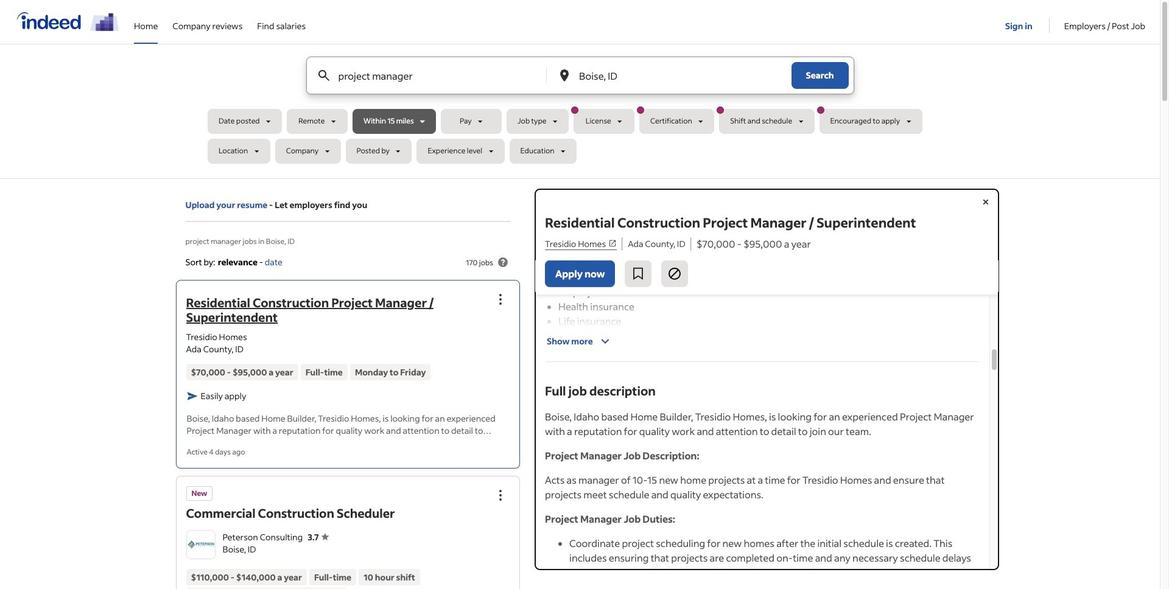 Task type: locate. For each thing, give the bounding box(es) containing it.
close job details image
[[978, 195, 993, 210]]

save this job image
[[631, 267, 646, 281]]

not interested image
[[668, 267, 682, 281]]

job actions for residential construction project manager / superintendent is collapsed image
[[493, 293, 508, 307]]

tresidio homes (opens in a new tab) image
[[609, 239, 617, 248], [617, 242, 627, 252]]

help icon image
[[496, 255, 510, 270]]

search: Job title, keywords, or company text field
[[336, 57, 526, 94]]

None search field
[[208, 57, 953, 169]]

job actions for commercial construction scheduler is collapsed image
[[493, 488, 508, 503]]



Task type: vqa. For each thing, say whether or not it's contained in the screenshot.
help icon
yes



Task type: describe. For each thing, give the bounding box(es) containing it.
at indeed, we're committed to increasing representation of women at all levels of indeed's global workforce to at least 50% by 2030 image
[[90, 13, 119, 31]]

company logo image
[[187, 531, 215, 559]]

Edit location text field
[[577, 57, 767, 94]]

3.7 out of five stars rating image
[[308, 531, 329, 543]]



